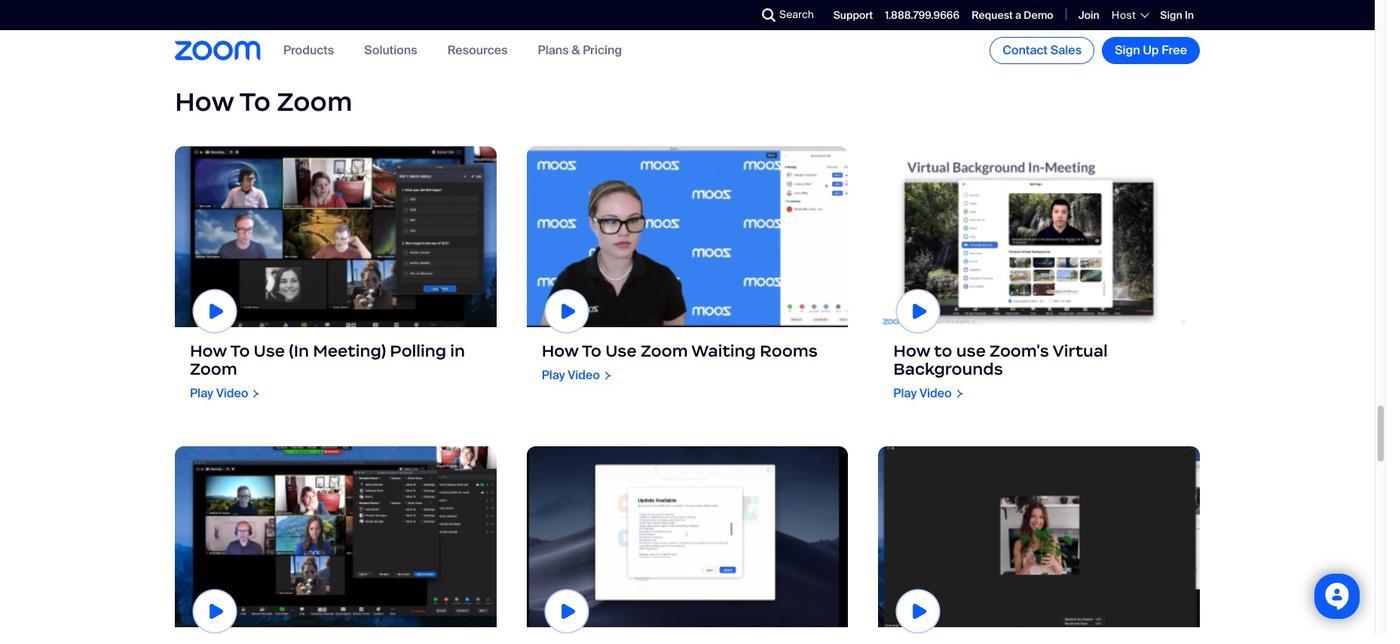 Task type: describe. For each thing, give the bounding box(es) containing it.
zoom inside how to use (in meeting) polling in zoom play video
[[190, 359, 237, 380]]

up
[[1143, 42, 1159, 58]]

solutions
[[364, 43, 417, 58]]

1.888.799.9666 link
[[885, 8, 960, 22]]

video inside how to use (in meeting) polling in zoom play video
[[216, 386, 248, 401]]

contact
[[1003, 42, 1048, 58]]

video for how to use zoom's virtual backgrounds
[[920, 386, 952, 401]]

search image
[[762, 8, 776, 22]]

join
[[1079, 8, 1100, 22]]

products button
[[284, 43, 334, 58]]

meeting)
[[313, 341, 386, 361]]

rooms
[[760, 341, 818, 361]]

to for how to use (in meeting) polling in zoom play video
[[230, 341, 250, 361]]

how to use zoom waiting rooms play video
[[542, 341, 818, 383]]

zoom inside how to use zoom waiting rooms play video
[[641, 341, 688, 361]]

search
[[780, 8, 814, 21]]

video for how to use zoom waiting rooms
[[568, 367, 600, 383]]

host button
[[1112, 8, 1149, 22]]

play for how to use zoom's virtual backgrounds
[[894, 386, 917, 401]]

products
[[284, 43, 334, 58]]

how for how to zoom
[[175, 85, 234, 118]]

how to zoom
[[175, 85, 353, 118]]

virtual
[[1053, 341, 1108, 361]]

host
[[1112, 8, 1137, 22]]

resources button
[[448, 43, 508, 58]]

plans & pricing
[[538, 43, 622, 58]]

sign for sign in
[[1161, 8, 1183, 22]]

a
[[1016, 8, 1022, 22]]

to for how to zoom
[[239, 85, 271, 118]]

how for how to use zoom's virtual backgrounds play video
[[894, 341, 931, 361]]

&
[[572, 43, 580, 58]]

search image
[[762, 8, 776, 22]]

solutions button
[[364, 43, 417, 58]]

resources
[[448, 43, 508, 58]]



Task type: vqa. For each thing, say whether or not it's contained in the screenshot.
right Play
yes



Task type: locate. For each thing, give the bounding box(es) containing it.
to for how to use zoom waiting rooms play video
[[582, 341, 602, 361]]

how inside how to use zoom's virtual backgrounds play video
[[894, 341, 931, 361]]

sign left the up
[[1115, 42, 1141, 58]]

request a demo link
[[972, 8, 1054, 22]]

join link
[[1079, 8, 1100, 22]]

zoom waiting room image
[[527, 147, 849, 328]]

zoom logo image
[[175, 41, 261, 60]]

sign left in
[[1161, 8, 1183, 22]]

sign for sign up free
[[1115, 42, 1141, 58]]

to inside how to use (in meeting) polling in zoom play video
[[230, 341, 250, 361]]

1 horizontal spatial use
[[606, 341, 637, 361]]

0 horizontal spatial zoom
[[190, 359, 237, 380]]

2 horizontal spatial zoom
[[641, 341, 688, 361]]

zoom meeting image
[[175, 147, 497, 328], [175, 446, 497, 627], [879, 446, 1200, 627]]

pricing
[[583, 43, 622, 58]]

how inside how to use zoom waiting rooms play video
[[542, 341, 579, 361]]

demo
[[1024, 8, 1054, 22]]

2 horizontal spatial play
[[894, 386, 917, 401]]

how to use (in meeting) polling in zoom play video
[[190, 341, 465, 401]]

use for zoom
[[606, 341, 637, 361]]

use
[[957, 341, 986, 361]]

1 use from the left
[[254, 341, 285, 361]]

how for how to use (in meeting) polling in zoom play video
[[190, 341, 227, 361]]

request
[[972, 8, 1013, 22]]

1 horizontal spatial zoom
[[277, 85, 353, 118]]

zoom background settings image
[[879, 147, 1200, 328]]

video inside how to use zoom waiting rooms play video
[[568, 367, 600, 383]]

0 horizontal spatial video
[[216, 386, 248, 401]]

zoom
[[277, 85, 353, 118], [641, 341, 688, 361], [190, 359, 237, 380]]

how for how to use zoom waiting rooms play video
[[542, 341, 579, 361]]

sign in
[[1161, 8, 1194, 22]]

use inside how to use (in meeting) polling in zoom play video
[[254, 341, 285, 361]]

2 use from the left
[[606, 341, 637, 361]]

support
[[834, 8, 873, 22]]

sign up free link
[[1102, 37, 1200, 64]]

sign in link
[[1161, 8, 1194, 22]]

backgrounds
[[894, 359, 1004, 380]]

polling
[[390, 341, 447, 361]]

contact sales link
[[990, 37, 1095, 64]]

to
[[239, 85, 271, 118], [230, 341, 250, 361], [582, 341, 602, 361]]

0 horizontal spatial sign
[[1115, 42, 1141, 58]]

video
[[568, 367, 600, 383], [216, 386, 248, 401], [920, 386, 952, 401]]

how
[[175, 85, 234, 118], [190, 341, 227, 361], [542, 341, 579, 361], [894, 341, 931, 361]]

0 horizontal spatial play
[[190, 386, 213, 401]]

1 vertical spatial sign
[[1115, 42, 1141, 58]]

request a demo
[[972, 8, 1054, 22]]

video inside how to use zoom's virtual backgrounds play video
[[920, 386, 952, 401]]

use inside how to use zoom waiting rooms play video
[[606, 341, 637, 361]]

1 horizontal spatial play
[[542, 367, 565, 383]]

1.888.799.9666
[[885, 8, 960, 22]]

how to use zoom's virtual backgrounds play video
[[894, 341, 1108, 401]]

in
[[1185, 8, 1194, 22]]

how inside how to use (in meeting) polling in zoom play video
[[190, 341, 227, 361]]

zoom's
[[990, 341, 1050, 361]]

use for (in
[[254, 341, 285, 361]]

play inside how to use (in meeting) polling in zoom play video
[[190, 386, 213, 401]]

1 horizontal spatial sign
[[1161, 8, 1183, 22]]

sign
[[1161, 8, 1183, 22], [1115, 42, 1141, 58]]

None search field
[[707, 3, 766, 27]]

plans
[[538, 43, 569, 58]]

in
[[450, 341, 465, 361]]

play inside how to use zoom waiting rooms play video
[[542, 367, 565, 383]]

plans & pricing link
[[538, 43, 622, 58]]

waiting
[[692, 341, 756, 361]]

sales
[[1051, 42, 1082, 58]]

play for how to use zoom waiting rooms
[[542, 367, 565, 383]]

contact sales
[[1003, 42, 1082, 58]]

1 horizontal spatial video
[[568, 367, 600, 383]]

(in
[[289, 341, 309, 361]]

support link
[[834, 8, 873, 22]]

to
[[934, 341, 953, 361]]

zoom settings image
[[527, 446, 849, 627]]

2 horizontal spatial video
[[920, 386, 952, 401]]

free
[[1162, 42, 1188, 58]]

use
[[254, 341, 285, 361], [606, 341, 637, 361]]

sign up free
[[1115, 42, 1188, 58]]

to inside how to use zoom waiting rooms play video
[[582, 341, 602, 361]]

0 vertical spatial sign
[[1161, 8, 1183, 22]]

play inside how to use zoom's virtual backgrounds play video
[[894, 386, 917, 401]]

0 horizontal spatial use
[[254, 341, 285, 361]]

play
[[542, 367, 565, 383], [190, 386, 213, 401], [894, 386, 917, 401]]



